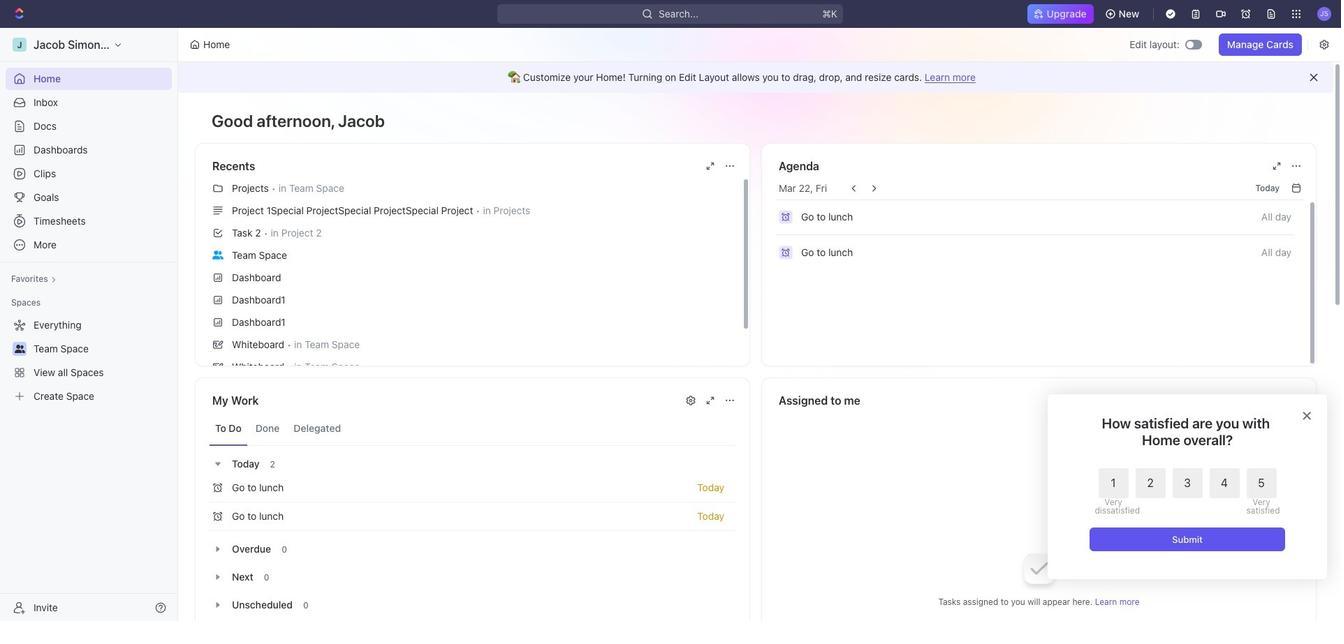 Task type: vqa. For each thing, say whether or not it's contained in the screenshot.
option group
yes



Task type: describe. For each thing, give the bounding box(es) containing it.
user group image
[[212, 251, 224, 260]]

sidebar navigation
[[0, 28, 181, 622]]



Task type: locate. For each thing, give the bounding box(es) containing it.
option group
[[1095, 469, 1277, 516]]

alert
[[178, 62, 1334, 93]]

user group image
[[14, 345, 25, 354]]

tree inside sidebar navigation
[[6, 314, 172, 408]]

jacob simon's workspace, , element
[[13, 38, 27, 52]]

tree
[[6, 314, 172, 408]]

dialog
[[1048, 395, 1328, 580]]

tab list
[[210, 412, 736, 447]]



